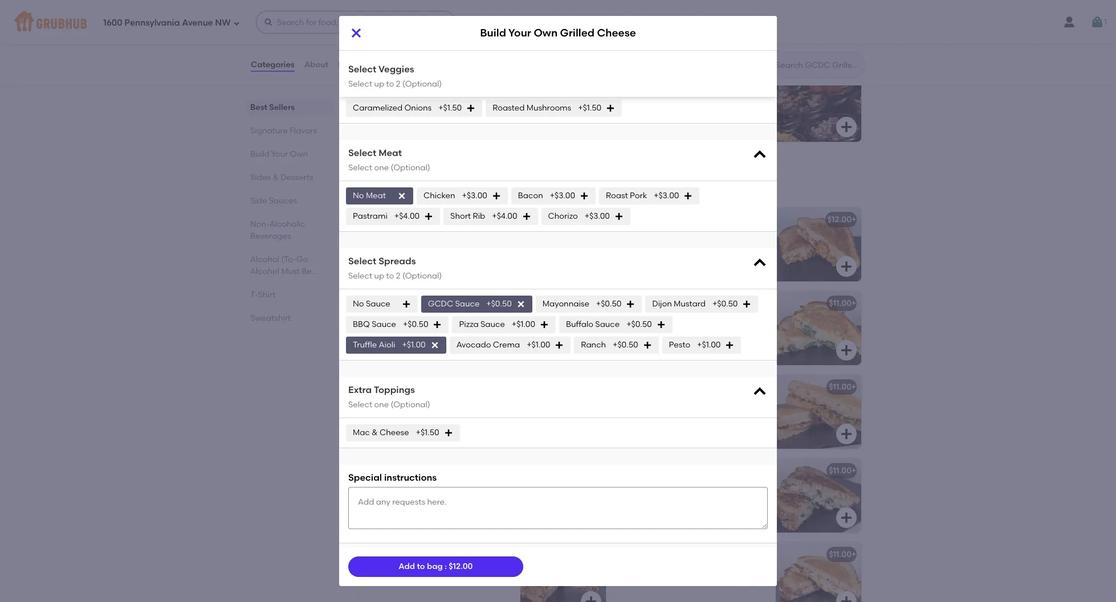 Task type: vqa. For each thing, say whether or not it's contained in the screenshot.
SOUPS & GREENS
no



Task type: locate. For each thing, give the bounding box(es) containing it.
bacon inside the american cheese, diced tomato, bacon
[[367, 242, 392, 252]]

crema down onion),
[[493, 340, 520, 350]]

0 vertical spatial flavors
[[290, 126, 317, 136]]

spinach, down dijon mustard
[[698, 315, 732, 324]]

$11.00 for american cheese, diced tomato, bacon
[[574, 215, 596, 224]]

truffle for truffle herb
[[622, 466, 647, 476]]

1 horizontal spatial celery,
[[728, 410, 753, 420]]

1 vertical spatial bacon
[[367, 242, 392, 252]]

cheddar for cajun
[[622, 399, 657, 408]]

add to bag : $12.00
[[399, 562, 473, 572]]

2 one from the top
[[374, 400, 389, 410]]

(optional) up famous at left
[[391, 163, 430, 173]]

one up 'pulled'
[[374, 400, 389, 410]]

bbq image
[[521, 375, 606, 449]]

and inside mozzarella and parmesan cheese, pizza sauce, basil, dried oregano
[[665, 566, 680, 576]]

Special instructions text field
[[348, 487, 768, 530]]

sellers up signature flavors
[[269, 103, 295, 112]]

desserts
[[281, 173, 313, 182]]

0 horizontal spatial mustard
[[367, 578, 398, 587]]

pennsylvania
[[124, 17, 180, 28]]

cheddar down buffalo blue
[[367, 315, 401, 324]]

+ for cheddar and blue cheese, buffalo crunch (diced carrot, celery, onion), ranch and hot sauce
[[596, 299, 601, 308]]

1 vertical spatial &
[[635, 184, 641, 192]]

build inside 'tab'
[[250, 149, 269, 159]]

1 horizontal spatial truffle
[[622, 466, 647, 476]]

0 vertical spatial basil,
[[734, 315, 754, 324]]

0 horizontal spatial own
[[290, 149, 308, 159]]

mac right pork,
[[413, 410, 430, 420]]

0 horizontal spatial best
[[250, 103, 267, 112]]

diced
[[440, 231, 463, 241], [437, 399, 459, 408], [400, 494, 423, 504]]

0 vertical spatial bbq
[[353, 320, 370, 330]]

cup
[[422, 105, 438, 114]]

+$0.50 left green
[[596, 299, 622, 309]]

side sauces tab
[[250, 195, 330, 207]]

5 select from the top
[[348, 148, 376, 159]]

pepper inside the pepper jack cheese, chorizo crumble, pico de gallo, avocado crema
[[622, 231, 650, 241]]

3 2 from the top
[[396, 271, 401, 281]]

cheese, inside swiss cheese, pastrami, sauekraut, mustard
[[389, 566, 421, 576]]

diced down short
[[440, 231, 463, 241]]

1 vertical spatial diced
[[437, 399, 459, 408]]

3 no from the top
[[353, 299, 364, 309]]

signature flavors tab
[[250, 125, 330, 137]]

0 horizontal spatial mac
[[353, 428, 370, 438]]

mozzarella inside the mozzarella cheese, roasted mushrooms, spinach, truffle herb aioli
[[622, 482, 663, 492]]

american down young
[[367, 231, 405, 241]]

+$0.50 up the soup
[[391, 83, 417, 93]]

2 vertical spatial up
[[374, 271, 384, 281]]

non-
[[250, 220, 269, 229]]

cheddar inside cheddar and blue cheese, buffalo crunch (diced carrot, celery, onion), ranch and hot sauce
[[367, 315, 401, 324]]

bbq
[[353, 320, 370, 330], [367, 382, 384, 392], [478, 410, 495, 420]]

crunch
[[367, 326, 395, 336], [647, 410, 676, 420]]

bbq for bbq
[[367, 382, 384, 392]]

2 horizontal spatial mac
[[619, 184, 634, 192]]

0 vertical spatial best
[[357, 38, 384, 52]]

0 horizontal spatial +$4.00
[[394, 212, 420, 221]]

2 vertical spatial no
[[353, 299, 364, 309]]

0 vertical spatial bacon
[[518, 191, 543, 201]]

best inside tab
[[250, 103, 267, 112]]

0 vertical spatial mozzarella
[[622, 315, 663, 324]]

2
[[396, 34, 401, 44], [396, 79, 401, 89], [396, 271, 401, 281]]

+$1.50 for mac & cheese
[[416, 428, 439, 438]]

mozzarella down green
[[622, 315, 663, 324]]

2 vertical spatial diced
[[400, 494, 423, 504]]

spinach,
[[698, 315, 732, 324], [464, 482, 498, 492], [671, 494, 704, 504]]

1 horizontal spatial blue
[[421, 315, 437, 324]]

buffalo
[[367, 299, 395, 308], [473, 315, 500, 324], [566, 320, 594, 330]]

sauce for gcdc sauce
[[455, 299, 480, 309]]

0 horizontal spatial your
[[271, 149, 288, 159]]

cheese, inside the mozzarella cheese, roasted mushrooms, spinach, truffle herb aioli
[[665, 482, 697, 492]]

celery, right pepper,
[[728, 410, 753, 420]]

$11.00 + for mozzarella, feta cheese, spinach, tomato, diced red onion
[[574, 466, 601, 476]]

onion
[[442, 494, 465, 504]]

feta
[[412, 482, 429, 492]]

pesto down green
[[622, 326, 643, 336]]

jack up pepper,
[[706, 399, 725, 408]]

pizza down gcdc sauce
[[459, 320, 479, 330]]

2 vertical spatial build
[[250, 149, 269, 159]]

patty
[[574, 184, 592, 192]]

meat up pastrami
[[366, 191, 386, 201]]

2 horizontal spatial your
[[645, 105, 662, 114]]

mac
[[619, 184, 634, 192], [413, 410, 430, 420], [353, 428, 370, 438]]

chorizo inside the pepper jack cheese, chorizo crumble, pico de gallo, avocado crema
[[706, 231, 736, 241]]

svg image inside main navigation navigation
[[264, 18, 273, 27]]

$11.00 + for american cheese, diced tomato, bacon
[[574, 215, 601, 224]]

chorizo
[[548, 212, 578, 221], [706, 231, 736, 241]]

pizza left 'sauce,'
[[622, 578, 642, 587]]

(optional) up on
[[403, 34, 442, 44]]

special instructions
[[348, 473, 437, 483]]

one inside select meat select one (optional)
[[374, 163, 389, 173]]

2 no from the top
[[353, 191, 364, 201]]

2 up ordered at top left
[[396, 34, 401, 44]]

1 horizontal spatial flavors
[[419, 168, 462, 183]]

special
[[348, 473, 382, 483]]

buffalo sauce
[[566, 320, 620, 330]]

and up (diced
[[403, 315, 419, 324]]

buffalo blue
[[367, 299, 414, 308]]

blue
[[397, 299, 414, 308], [421, 315, 437, 324]]

1 select from the top
[[348, 19, 376, 30]]

pesto inside mozzarella cheese, spinach, basil, pesto
[[622, 326, 643, 336]]

ordered
[[378, 54, 409, 64]]

+$1.00 for aioli
[[402, 340, 426, 350]]

young american image
[[521, 207, 606, 281]]

1 vertical spatial mustard
[[367, 578, 398, 587]]

bbq inside cheddar cheese, diced jalapeno, pulled pork, mac and chees, bbq sauce
[[478, 410, 495, 420]]

2 +$4.00 from the left
[[492, 212, 517, 221]]

and up 'sauce,'
[[665, 566, 680, 576]]

(bell
[[678, 410, 694, 420]]

2 down spreads
[[396, 271, 401, 281]]

+$3.00 for chicken
[[462, 191, 487, 201]]

& inside tab
[[273, 173, 279, 182]]

1 horizontal spatial basil,
[[734, 315, 754, 324]]

roasted
[[493, 103, 525, 113], [698, 482, 731, 492]]

best up most
[[357, 38, 384, 52]]

diced inside cheddar cheese, diced jalapeno, pulled pork, mac and chees, bbq sauce
[[437, 399, 459, 408]]

oregano
[[716, 578, 751, 587]]

0 vertical spatial avocado
[[716, 242, 750, 252]]

pepper
[[622, 231, 650, 241], [676, 399, 704, 408]]

select inside extra toppings select one (optional)
[[348, 400, 372, 410]]

blue up carrot,
[[421, 315, 437, 324]]

signature flavors
[[250, 126, 317, 136]]

flavors for signature flavors
[[290, 126, 317, 136]]

aioli down mushrooms,
[[622, 505, 639, 515]]

1 horizontal spatial own
[[534, 26, 558, 40]]

american inside the american cheese, diced tomato, bacon
[[367, 231, 405, 241]]

0 horizontal spatial blue
[[397, 299, 414, 308]]

1 horizontal spatial bacon
[[518, 191, 543, 201]]

no up spinach
[[353, 62, 364, 72]]

dijon mustard
[[652, 299, 706, 309]]

aioli down bbq sauce at the left of the page
[[379, 340, 395, 350]]

cheddar for crunch
[[367, 315, 401, 324]]

mac inside cheddar cheese, diced jalapeno, pulled pork, mac and chees, bbq sauce
[[413, 410, 430, 420]]

best for best sellers most ordered on grubhub
[[357, 38, 384, 52]]

svg image
[[1091, 15, 1104, 29], [233, 20, 240, 27], [349, 26, 363, 40], [408, 63, 417, 72], [421, 84, 431, 93], [606, 104, 615, 113], [584, 120, 598, 134], [840, 120, 854, 134], [397, 192, 407, 201], [492, 192, 501, 201], [580, 192, 589, 201], [684, 192, 693, 201], [615, 212, 624, 221], [752, 256, 768, 272], [626, 300, 635, 309], [540, 321, 549, 330], [657, 321, 666, 330], [840, 344, 854, 357], [840, 427, 854, 441], [444, 429, 453, 438], [840, 511, 854, 525], [584, 595, 598, 603]]

basil, inside mozzarella and parmesan cheese, pizza sauce, basil, dried oregano
[[672, 578, 692, 587]]

3 up from the top
[[374, 271, 384, 281]]

1 vertical spatial herb
[[732, 494, 751, 504]]

mustard down swiss on the left
[[367, 578, 398, 587]]

veggies up best sellers most ordered on grubhub
[[379, 19, 414, 30]]

2 vertical spatial bbq
[[478, 410, 495, 420]]

1 vertical spatial chorizo
[[706, 231, 736, 241]]

buffalo blue image
[[521, 291, 606, 365]]

& right sides
[[273, 173, 279, 182]]

1 horizontal spatial crema
[[622, 254, 649, 264]]

roast pork
[[606, 191, 647, 201]]

gallo,
[[691, 242, 714, 252]]

avocado down pizza sauce
[[457, 340, 491, 350]]

1 horizontal spatial sellers
[[387, 38, 426, 52]]

signature inside tab
[[250, 126, 288, 136]]

2 vertical spatial &
[[372, 428, 378, 438]]

$11.00 for mozzarella cheese, roasted mushrooms, spinach, truffle herb aioli
[[829, 466, 852, 476]]

cheese, inside mozzarella cheese, spinach, basil, pesto
[[665, 315, 697, 324]]

up up most
[[374, 34, 384, 44]]

spreads
[[379, 256, 416, 267]]

roasted mushrooms
[[493, 103, 571, 113]]

your inside 'tab'
[[271, 149, 288, 159]]

1 vertical spatial bbq
[[367, 382, 384, 392]]

truffle herb image
[[776, 459, 861, 533]]

1 vertical spatial sellers
[[269, 103, 295, 112]]

1 vertical spatial select veggies select up to 2 (optional)
[[348, 64, 442, 89]]

diced down "feta"
[[400, 494, 423, 504]]

jack inside the pepper jack cheese, chorizo crumble, pico de gallo, avocado crema
[[652, 231, 671, 241]]

0 vertical spatial signature
[[250, 126, 288, 136]]

to left bag
[[417, 562, 425, 572]]

tomato, down 'rib'
[[464, 231, 496, 241]]

0 vertical spatial spinach,
[[698, 315, 732, 324]]

+$1.50 right "mac & cheese"
[[416, 428, 439, 438]]

flavors up build your own 'tab'
[[290, 126, 317, 136]]

0 horizontal spatial build
[[250, 149, 269, 159]]

1 horizontal spatial $12.00
[[828, 215, 852, 224]]

signature
[[250, 126, 288, 136], [357, 168, 416, 183], [414, 184, 446, 192]]

one up gcdc's
[[374, 163, 389, 173]]

toppings
[[374, 385, 415, 396]]

0 horizontal spatial crema
[[493, 340, 520, 350]]

& down 'pulled'
[[372, 428, 378, 438]]

+ for cheddar and pepper jack cheese, cajun crunch (bell pepper, celery, onion) remoulade
[[852, 382, 857, 392]]

sauce inside cheddar cheese, diced jalapeno, pulled pork, mac and chees, bbq sauce
[[367, 422, 391, 431]]

crunch up remoulade
[[647, 410, 676, 420]]

+$1.00 down (diced
[[402, 340, 426, 350]]

bacon
[[518, 191, 543, 201], [367, 242, 392, 252]]

9 select from the top
[[348, 400, 372, 410]]

0 horizontal spatial jack
[[652, 231, 671, 241]]

0 vertical spatial tomato,
[[464, 231, 496, 241]]

veggies right most
[[379, 64, 414, 75]]

one inside extra toppings select one (optional)
[[374, 400, 389, 410]]

avocado right gallo,
[[716, 242, 750, 252]]

0 horizontal spatial sellers
[[269, 103, 295, 112]]

ranch down bbq sauce at the left of the page
[[367, 338, 392, 348]]

up
[[374, 34, 384, 44], [374, 79, 384, 89], [374, 271, 384, 281]]

1 vertical spatial best
[[250, 103, 267, 112]]

0 vertical spatial pizza
[[459, 320, 479, 330]]

to inside select spreads select up to 2 (optional)
[[386, 271, 394, 281]]

+$0.50 for dijon mustard
[[713, 299, 738, 309]]

chorizo up gallo,
[[706, 231, 736, 241]]

0 vertical spatial no
[[353, 62, 364, 72]]

+$1.50 right mushrooms
[[578, 103, 602, 113]]

2 up caramelized onions
[[396, 79, 401, 89]]

flavors inside "signature flavors gcdc's famous signature flavors: available as a grilled cheese, patty melt, or mac & cheese bowl."
[[419, 168, 462, 183]]

1 no from the top
[[353, 62, 364, 72]]

sweatshirt tab
[[250, 312, 330, 324]]

0 vertical spatial diced
[[440, 231, 463, 241]]

svg image inside 1 button
[[1091, 15, 1104, 29]]

crunch up truffle aioli
[[367, 326, 395, 336]]

1 vertical spatial build your own grilled cheese
[[624, 105, 742, 114]]

(optional) inside select spreads select up to 2 (optional)
[[403, 271, 442, 281]]

spinach, up onion
[[464, 482, 498, 492]]

about
[[304, 60, 328, 69]]

0 horizontal spatial truffle
[[353, 340, 377, 350]]

1 horizontal spatial pesto
[[669, 340, 691, 350]]

+$3.00
[[462, 191, 487, 201], [550, 191, 575, 201], [654, 191, 679, 201], [585, 212, 610, 221]]

no meat
[[353, 191, 386, 201]]

1 horizontal spatial aioli
[[622, 505, 639, 515]]

crema inside the pepper jack cheese, chorizo crumble, pico de gallo, avocado crema
[[622, 254, 649, 264]]

select veggies select up to 2 (optional)
[[348, 19, 442, 44], [348, 64, 442, 89]]

cheddar up 'pulled'
[[367, 399, 401, 408]]

mac down 'pulled'
[[353, 428, 370, 438]]

0 horizontal spatial buffalo
[[367, 299, 395, 308]]

best up signature flavors
[[250, 103, 267, 112]]

bbq down the no sauce
[[353, 320, 370, 330]]

+$0.50 up pizza sauce
[[487, 299, 512, 309]]

2 horizontal spatial buffalo
[[566, 320, 594, 330]]

pesto
[[622, 326, 643, 336], [669, 340, 691, 350]]

diced up chees,
[[437, 399, 459, 408]]

& inside "signature flavors gcdc's famous signature flavors: available as a grilled cheese, patty melt, or mac & cheese bowl."
[[635, 184, 641, 192]]

best inside best sellers most ordered on grubhub
[[357, 38, 384, 52]]

jack inside cheddar and pepper jack cheese, cajun crunch (bell pepper, celery, onion) remoulade
[[706, 399, 725, 408]]

mediterranean
[[367, 466, 425, 476]]

bbq down jalapeno,
[[478, 410, 495, 420]]

crunch inside cheddar and blue cheese, buffalo crunch (diced carrot, celery, onion), ranch and hot sauce
[[367, 326, 395, 336]]

+ for mozzarella cheese, roasted mushrooms, spinach, truffle herb aioli
[[852, 466, 857, 476]]

cheddar cheese, diced jalapeno, pulled pork, mac and chees, bbq sauce
[[367, 399, 500, 431]]

buffalo for buffalo blue
[[367, 299, 395, 308]]

and for cheddar and pepper jack cheese, cajun crunch (bell pepper, celery, onion) remoulade
[[659, 399, 674, 408]]

1 horizontal spatial grilled
[[560, 26, 595, 40]]

0 horizontal spatial &
[[273, 173, 279, 182]]

ranch down buffalo sauce
[[581, 340, 606, 350]]

select
[[348, 19, 376, 30], [348, 34, 372, 44], [348, 64, 376, 75], [348, 79, 372, 89], [348, 148, 376, 159], [348, 163, 372, 173], [348, 256, 376, 267], [348, 271, 372, 281], [348, 400, 372, 410]]

0 horizontal spatial celery,
[[452, 326, 477, 336]]

+$0.50 for buffalo sauce
[[627, 320, 652, 330]]

& right roast at the right top of the page
[[635, 184, 641, 192]]

1 horizontal spatial roasted
[[698, 482, 731, 492]]

svg image
[[264, 18, 273, 27], [466, 104, 476, 113], [752, 147, 768, 163], [424, 212, 433, 221], [522, 212, 531, 221], [840, 260, 854, 274], [402, 300, 411, 309], [516, 300, 526, 309], [743, 300, 752, 309], [433, 321, 442, 330], [430, 341, 439, 350], [555, 341, 564, 350], [643, 341, 652, 350], [725, 341, 735, 350], [584, 344, 598, 357], [752, 384, 768, 400], [840, 595, 854, 603]]

bowl.
[[669, 184, 686, 192]]

cheese
[[597, 26, 636, 40], [712, 105, 742, 114], [642, 184, 667, 192], [380, 428, 409, 438]]

3 mozzarella from the top
[[622, 566, 663, 576]]

+ for mozzarella cheese, spinach, basil, pesto
[[852, 299, 857, 308]]

american up the american cheese, diced tomato, bacon
[[393, 215, 431, 224]]

0 horizontal spatial roasted
[[493, 103, 525, 113]]

$11.00 for mozzarella cheese, spinach, basil, pesto
[[829, 299, 852, 308]]

cheddar inside cheddar and pepper jack cheese, cajun crunch (bell pepper, celery, onion) remoulade
[[622, 399, 657, 408]]

0 horizontal spatial bacon
[[367, 242, 392, 252]]

pork,
[[392, 410, 411, 420]]

+$3.00 up 'rib'
[[462, 191, 487, 201]]

blue up (diced
[[397, 299, 414, 308]]

+$3.00 down melt,
[[585, 212, 610, 221]]

+ for mozzarella, feta cheese, spinach, tomato, diced red onion
[[596, 466, 601, 476]]

mozzarella up mushrooms,
[[622, 482, 663, 492]]

sauce
[[366, 299, 390, 309], [455, 299, 480, 309], [372, 320, 396, 330], [481, 320, 505, 330], [595, 320, 620, 330], [427, 338, 451, 348], [367, 422, 391, 431]]

up down spreads
[[374, 271, 384, 281]]

1 vertical spatial truffle
[[622, 466, 647, 476]]

0 horizontal spatial flavors
[[290, 126, 317, 136]]

buffalo down mayonnaise
[[566, 320, 594, 330]]

pepper up the (bell on the right bottom of page
[[676, 399, 704, 408]]

0 vertical spatial sellers
[[387, 38, 426, 52]]

+$0.50 for ranch
[[613, 340, 638, 350]]

pastrami,
[[422, 566, 459, 576]]

tomato soup cup $4.00
[[368, 105, 438, 128]]

mac right or
[[619, 184, 634, 192]]

buffalo inside cheddar and blue cheese, buffalo crunch (diced carrot, celery, onion), ranch and hot sauce
[[473, 315, 500, 324]]

sellers inside best sellers most ordered on grubhub
[[387, 38, 426, 52]]

pesto down mozzarella cheese, spinach, basil, pesto
[[669, 340, 691, 350]]

grilled
[[560, 26, 595, 40], [684, 105, 710, 114], [522, 184, 544, 192]]

no up bbq sauce at the left of the page
[[353, 299, 364, 309]]

1 one from the top
[[374, 163, 389, 173]]

+$0.50 for mayonnaise
[[596, 299, 622, 309]]

truffle
[[353, 340, 377, 350], [622, 466, 647, 476], [706, 494, 730, 504]]

2 horizontal spatial &
[[635, 184, 641, 192]]

1 mozzarella from the top
[[622, 315, 663, 324]]

to
[[386, 34, 394, 44], [386, 79, 394, 89], [386, 271, 394, 281], [417, 562, 425, 572]]

jack up pico
[[652, 231, 671, 241]]

beverages
[[250, 231, 291, 241]]

signature left flavors: on the left top of page
[[414, 184, 446, 192]]

1 vertical spatial tomato,
[[367, 494, 398, 504]]

$11.00 for cheddar and pepper jack cheese, cajun crunch (bell pepper, celery, onion) remoulade
[[829, 382, 852, 392]]

cajun
[[622, 410, 645, 420]]

1 horizontal spatial herb
[[732, 494, 751, 504]]

and up remoulade
[[659, 399, 674, 408]]

+$1.50 right cup
[[439, 103, 462, 113]]

bacon up spreads
[[367, 242, 392, 252]]

2 vertical spatial grilled
[[522, 184, 544, 192]]

1 vertical spatial your
[[645, 105, 662, 114]]

no
[[353, 62, 364, 72], [353, 191, 364, 201], [353, 299, 364, 309]]

cheddar inside cheddar cheese, diced jalapeno, pulled pork, mac and chees, bbq sauce
[[367, 399, 401, 408]]

0 vertical spatial chorizo
[[548, 212, 578, 221]]

+$0.50 down green
[[627, 320, 652, 330]]

1 vertical spatial avocado
[[457, 340, 491, 350]]

0 horizontal spatial pesto
[[622, 326, 643, 336]]

crema down crumble,
[[622, 254, 649, 264]]

flavors
[[290, 126, 317, 136], [419, 168, 462, 183]]

0 vertical spatial mustard
[[674, 299, 706, 309]]

famous
[[386, 184, 412, 192]]

sellers inside tab
[[269, 103, 295, 112]]

and inside cheddar and pepper jack cheese, cajun crunch (bell pepper, celery, onion) remoulade
[[659, 399, 674, 408]]

0 vertical spatial &
[[273, 173, 279, 182]]

$11.00
[[574, 215, 596, 224], [574, 299, 596, 308], [829, 299, 852, 308], [829, 382, 852, 392], [574, 466, 596, 476], [829, 466, 852, 476], [829, 550, 852, 560]]

2 mozzarella from the top
[[622, 482, 663, 492]]

to down spreads
[[386, 271, 394, 281]]

1 vertical spatial signature
[[357, 168, 416, 183]]

1 +$4.00 from the left
[[394, 212, 420, 221]]

mozzarella up 'sauce,'
[[622, 566, 663, 576]]

7 select from the top
[[348, 256, 376, 267]]

+$4.00 right 'rib'
[[492, 212, 517, 221]]

0 horizontal spatial tomato,
[[367, 494, 398, 504]]

one
[[374, 163, 389, 173], [374, 400, 389, 410]]

mozzarella inside mozzarella cheese, spinach, basil, pesto
[[622, 315, 663, 324]]

bbq for bbq sauce
[[353, 320, 370, 330]]

own inside 'tab'
[[290, 149, 308, 159]]

1 up from the top
[[374, 34, 384, 44]]

signature up famous at left
[[357, 168, 416, 183]]

sides & desserts tab
[[250, 172, 330, 184]]

t-
[[250, 290, 258, 300]]

no veggies
[[353, 62, 396, 72]]

spinach, right mushrooms,
[[671, 494, 704, 504]]

+$4.00 right young
[[394, 212, 420, 221]]

spinach
[[353, 83, 385, 93]]

non-alcoholic beverages
[[250, 220, 305, 241]]

0 vertical spatial 2
[[396, 34, 401, 44]]

1 horizontal spatial pizza
[[622, 578, 642, 587]]

1 vertical spatial blue
[[421, 315, 437, 324]]

+$0.50 up mozzarella cheese, spinach, basil, pesto
[[713, 299, 738, 309]]

1 horizontal spatial avocado
[[716, 242, 750, 252]]

bacon right 'as'
[[518, 191, 543, 201]]

red
[[425, 494, 440, 504]]

1 horizontal spatial buffalo
[[473, 315, 500, 324]]

0 vertical spatial roasted
[[493, 103, 525, 113]]

1 vertical spatial $12.00
[[449, 562, 473, 572]]

1
[[1104, 17, 1107, 27]]

signature for signature flavors gcdc's famous signature flavors: available as a grilled cheese, patty melt, or mac & cheese bowl.
[[357, 168, 416, 183]]

flavors inside tab
[[290, 126, 317, 136]]

1 vertical spatial jack
[[706, 399, 725, 408]]

chorizo down patty
[[548, 212, 578, 221]]

non-alcoholic beverages tab
[[250, 218, 330, 242]]

meat down $4.00
[[379, 148, 402, 159]]

+$3.00 left melt,
[[550, 191, 575, 201]]

to up ordered at top left
[[386, 34, 394, 44]]

2 vertical spatial mozzarella
[[622, 566, 663, 576]]

flavors:
[[448, 184, 473, 192]]

basil, inside mozzarella cheese, spinach, basil, pesto
[[734, 315, 754, 324]]

+$3.00 right pork
[[654, 191, 679, 201]]

diced inside the american cheese, diced tomato, bacon
[[440, 231, 463, 241]]

(optional) up pork,
[[391, 400, 430, 410]]

and for mozzarella and parmesan cheese, pizza sauce, basil, dried oregano
[[665, 566, 680, 576]]

flavors up chicken
[[419, 168, 462, 183]]

1 vertical spatial no
[[353, 191, 364, 201]]

spinach, inside the mozzarella cheese, roasted mushrooms, spinach, truffle herb aioli
[[671, 494, 704, 504]]

cheese, inside mozzarella and parmesan cheese, pizza sauce, basil, dried oregano
[[724, 566, 755, 576]]

t-shirt tab
[[250, 289, 330, 301]]

cheddar up 'cajun'
[[622, 399, 657, 408]]

meat inside select meat select one (optional)
[[379, 148, 402, 159]]

mozzarella
[[622, 315, 663, 324], [622, 482, 663, 492], [622, 566, 663, 576]]

grilled inside "signature flavors gcdc's famous signature flavors: available as a grilled cheese, patty melt, or mac & cheese bowl."
[[522, 184, 544, 192]]

jalapeno,
[[461, 399, 500, 408]]

1 vertical spatial up
[[374, 79, 384, 89]]

onions
[[405, 103, 432, 113]]

1 horizontal spatial mac
[[413, 410, 430, 420]]

bbq sauce
[[353, 320, 396, 330]]

one for toppings
[[374, 400, 389, 410]]

and left chees,
[[432, 410, 447, 420]]

select spreads select up to 2 (optional)
[[348, 256, 442, 281]]

chicken
[[424, 191, 455, 201]]

spinach, inside mozzarella, feta cheese, spinach, tomato, diced red onion
[[464, 482, 498, 492]]

diced for jalapeno,
[[437, 399, 459, 408]]

1 vertical spatial pepper
[[676, 399, 704, 408]]

pizza sauce
[[459, 320, 505, 330]]

2 up from the top
[[374, 79, 384, 89]]

mustard up mozzarella cheese, spinach, basil, pesto
[[674, 299, 706, 309]]

(optional) down spreads
[[403, 271, 442, 281]]

no for select meat
[[353, 191, 364, 201]]

up down no veggies
[[374, 79, 384, 89]]

0 vertical spatial crema
[[622, 254, 649, 264]]

tab
[[250, 254, 330, 278]]

diced for tomato,
[[440, 231, 463, 241]]



Task type: describe. For each thing, give the bounding box(es) containing it.
a
[[516, 184, 520, 192]]

8 select from the top
[[348, 271, 372, 281]]

signature for signature flavors
[[250, 126, 288, 136]]

+ for pepper jack cheese, chorizo crumble, pico de gallo, avocado crema
[[852, 215, 857, 224]]

0 horizontal spatial aioli
[[379, 340, 395, 350]]

1 2 from the top
[[396, 34, 401, 44]]

tomato, inside the american cheese, diced tomato, bacon
[[464, 231, 496, 241]]

to right spinach
[[386, 79, 394, 89]]

cheese, inside cheddar cheese, diced jalapeno, pulled pork, mac and chees, bbq sauce
[[403, 399, 435, 408]]

sellers for best sellers most ordered on grubhub
[[387, 38, 426, 52]]

2 vertical spatial mac
[[353, 428, 370, 438]]

$11.00 + for mozzarella cheese, spinach, basil, pesto
[[829, 299, 857, 308]]

mozzarella inside mozzarella and parmesan cheese, pizza sauce, basil, dried oregano
[[622, 566, 663, 576]]

avocado inside the pepper jack cheese, chorizo crumble, pico de gallo, avocado crema
[[716, 242, 750, 252]]

sauces
[[269, 196, 297, 206]]

extra toppings select one (optional)
[[348, 385, 430, 410]]

+$1.00 for sauce
[[512, 320, 535, 330]]

roasted inside the mozzarella cheese, roasted mushrooms, spinach, truffle herb aioli
[[698, 482, 731, 492]]

1 vertical spatial pesto
[[669, 340, 691, 350]]

2 horizontal spatial own
[[664, 105, 682, 114]]

+$0.50 for gcdc sauce
[[487, 299, 512, 309]]

cheese, inside mozzarella, feta cheese, spinach, tomato, diced red onion
[[431, 482, 462, 492]]

tomato, inside mozzarella, feta cheese, spinach, tomato, diced red onion
[[367, 494, 398, 504]]

0 horizontal spatial avocado
[[457, 340, 491, 350]]

+ for american cheese, diced tomato, bacon
[[596, 215, 601, 224]]

+$1.00 for crema
[[527, 340, 550, 350]]

mac inside "signature flavors gcdc's famous signature flavors: available as a grilled cheese, patty melt, or mac & cheese bowl."
[[619, 184, 634, 192]]

celery, inside cheddar and blue cheese, buffalo crunch (diced carrot, celery, onion), ranch and hot sauce
[[452, 326, 477, 336]]

sellers for best sellers
[[269, 103, 295, 112]]

celery, inside cheddar and pepper jack cheese, cajun crunch (bell pepper, celery, onion) remoulade
[[728, 410, 753, 420]]

sauce inside cheddar and blue cheese, buffalo crunch (diced carrot, celery, onion), ranch and hot sauce
[[427, 338, 451, 348]]

signature flavors gcdc's famous signature flavors: available as a grilled cheese, patty melt, or mac & cheese bowl.
[[357, 168, 686, 192]]

$11.00 for mozzarella, feta cheese, spinach, tomato, diced red onion
[[574, 466, 596, 476]]

most
[[357, 54, 376, 64]]

onion),
[[479, 326, 505, 336]]

1 button
[[1091, 12, 1107, 32]]

de
[[678, 242, 689, 252]]

gcdc sauce
[[428, 299, 480, 309]]

(optional) inside select meat select one (optional)
[[391, 163, 430, 173]]

southwest image
[[776, 207, 861, 281]]

+$1.50 for caramelized onions
[[439, 103, 462, 113]]

+$3.00 for chorizo
[[585, 212, 610, 221]]

side sauces
[[250, 196, 297, 206]]

meat for select
[[379, 148, 402, 159]]

mozzarella,
[[367, 482, 410, 492]]

0 vertical spatial build
[[480, 26, 506, 40]]

southwest
[[622, 215, 663, 224]]

avocado crema
[[457, 340, 520, 350]]

pepper,
[[696, 410, 726, 420]]

or
[[611, 184, 618, 192]]

and for cheddar and blue cheese, buffalo crunch (diced carrot, celery, onion), ranch and hot sauce
[[403, 315, 419, 324]]

best sellers
[[250, 103, 295, 112]]

1 horizontal spatial ranch
[[581, 340, 606, 350]]

up inside select spreads select up to 2 (optional)
[[374, 271, 384, 281]]

green goddess image
[[776, 291, 861, 365]]

cheddar for pork,
[[367, 399, 401, 408]]

3 select from the top
[[348, 64, 376, 75]]

cheese inside "signature flavors gcdc's famous signature flavors: available as a grilled cheese, patty melt, or mac & cheese bowl."
[[642, 184, 667, 192]]

0 vertical spatial your
[[508, 26, 531, 40]]

mozzarella for truffle
[[622, 482, 663, 492]]

mac & cheese
[[353, 428, 409, 438]]

aioli inside the mozzarella cheese, roasted mushrooms, spinach, truffle herb aioli
[[622, 505, 639, 515]]

0 horizontal spatial chorizo
[[548, 212, 578, 221]]

soup
[[400, 105, 420, 114]]

0 vertical spatial grilled
[[560, 26, 595, 40]]

+$4.00 for short rib
[[492, 212, 517, 221]]

pizza melt image
[[776, 543, 861, 603]]

mozzarella, feta cheese, spinach, tomato, diced red onion
[[367, 482, 498, 504]]

cheese, inside cheddar and pepper jack cheese, cajun crunch (bell pepper, celery, onion) remoulade
[[727, 399, 758, 408]]

available
[[474, 184, 505, 192]]

$9.50 +
[[624, 118, 649, 128]]

buffalo for buffalo sauce
[[566, 320, 594, 330]]

crunch inside cheddar and pepper jack cheese, cajun crunch (bell pepper, celery, onion) remoulade
[[647, 410, 676, 420]]

and inside cheddar cheese, diced jalapeno, pulled pork, mac and chees, bbq sauce
[[432, 410, 447, 420]]

cheese, inside "signature flavors gcdc's famous signature flavors: available as a grilled cheese, patty melt, or mac & cheese bowl."
[[545, 184, 572, 192]]

2 vertical spatial signature
[[414, 184, 446, 192]]

mozzarella and parmesan cheese, pizza sauce, basil, dried oregano
[[622, 566, 755, 587]]

pastrami
[[353, 212, 388, 221]]

best sellers tab
[[250, 101, 330, 113]]

:
[[445, 562, 447, 572]]

mustard inside swiss cheese, pastrami, sauekraut, mustard
[[367, 578, 398, 587]]

2 2 from the top
[[396, 79, 401, 89]]

truffle aioli
[[353, 340, 395, 350]]

pico
[[660, 242, 676, 252]]

reuben image
[[521, 543, 606, 603]]

cheese, inside the pepper jack cheese, chorizo crumble, pico de gallo, avocado crema
[[673, 231, 705, 241]]

$12.00 +
[[828, 215, 857, 224]]

diced inside mozzarella, feta cheese, spinach, tomato, diced red onion
[[400, 494, 423, 504]]

bag
[[427, 562, 443, 572]]

carrot,
[[424, 326, 450, 336]]

sauekraut,
[[461, 566, 503, 576]]

mushrooms,
[[622, 494, 669, 504]]

spinach, inside mozzarella cheese, spinach, basil, pesto
[[698, 315, 732, 324]]

avenue
[[182, 17, 213, 28]]

green goddess
[[622, 299, 683, 308]]

+$1.50 for roasted mushrooms
[[578, 103, 602, 113]]

pepper inside cheddar and pepper jack cheese, cajun crunch (bell pepper, celery, onion) remoulade
[[676, 399, 704, 408]]

build your own
[[250, 149, 308, 159]]

1 horizontal spatial mustard
[[674, 299, 706, 309]]

grubhub
[[423, 54, 457, 64]]

+$3.00 for roast pork
[[654, 191, 679, 201]]

truffle inside the mozzarella cheese, roasted mushrooms, spinach, truffle herb aioli
[[706, 494, 730, 504]]

meat for no
[[366, 191, 386, 201]]

blue inside cheddar and blue cheese, buffalo crunch (diced carrot, celery, onion), ranch and hot sauce
[[421, 315, 437, 324]]

hot
[[411, 338, 425, 348]]

0 vertical spatial $12.00
[[828, 215, 852, 224]]

& for cheese
[[372, 428, 378, 438]]

mediterranean image
[[521, 459, 606, 533]]

best for best sellers
[[250, 103, 267, 112]]

short rib
[[450, 212, 485, 221]]

1600 pennsylvania avenue nw
[[103, 17, 231, 28]]

1600
[[103, 17, 122, 28]]

swiss cheese, pastrami, sauekraut, mustard
[[367, 566, 503, 587]]

dijon
[[652, 299, 672, 309]]

green
[[622, 299, 646, 308]]

0 vertical spatial american
[[393, 215, 431, 224]]

herb inside the mozzarella cheese, roasted mushrooms, spinach, truffle herb aioli
[[732, 494, 751, 504]]

+$1.00 down mozzarella cheese, spinach, basil, pesto
[[697, 340, 721, 350]]

and down (diced
[[393, 338, 409, 348]]

0 horizontal spatial herb
[[649, 466, 668, 476]]

0 vertical spatial own
[[534, 26, 558, 40]]

caramelized
[[353, 103, 403, 113]]

1 select veggies select up to 2 (optional) from the top
[[348, 19, 442, 44]]

instructions
[[384, 473, 437, 483]]

mayonnaise
[[543, 299, 589, 309]]

categories button
[[250, 44, 295, 86]]

+$0.50 for bbq sauce
[[403, 320, 428, 330]]

young
[[367, 215, 391, 224]]

flavors for signature flavors gcdc's famous signature flavors: available as a grilled cheese, patty melt, or mac & cheese bowl.
[[419, 168, 462, 183]]

tomato
[[368, 105, 398, 114]]

0 vertical spatial blue
[[397, 299, 414, 308]]

+$3.00 for bacon
[[550, 191, 575, 201]]

0 vertical spatial build your own grilled cheese
[[480, 26, 636, 40]]

cheese, inside cheddar and blue cheese, buffalo crunch (diced carrot, celery, onion), ranch and hot sauce
[[439, 315, 471, 324]]

2 select veggies select up to 2 (optional) from the top
[[348, 64, 442, 89]]

+$0.50 for spinach
[[391, 83, 417, 93]]

chees,
[[449, 410, 476, 420]]

sauce,
[[643, 578, 670, 587]]

pepper jack cheese, chorizo crumble, pico de gallo, avocado crema
[[622, 231, 750, 264]]

+$4.00 for pastrami
[[394, 212, 420, 221]]

rib
[[473, 212, 485, 221]]

(optional) inside extra toppings select one (optional)
[[391, 400, 430, 410]]

reviews
[[338, 60, 370, 69]]

cajun image
[[776, 375, 861, 449]]

Search GCDC Grilled Cheese Bar search field
[[775, 60, 862, 71]]

6 select from the top
[[348, 163, 372, 173]]

best sellers most ordered on grubhub
[[357, 38, 457, 64]]

$11.00 for cheddar and blue cheese, buffalo crunch (diced carrot, celery, onion), ranch and hot sauce
[[574, 299, 596, 308]]

reuben
[[367, 550, 396, 560]]

4 select from the top
[[348, 79, 372, 89]]

one for meat
[[374, 163, 389, 173]]

pizza inside mozzarella and parmesan cheese, pizza sauce, basil, dried oregano
[[622, 578, 642, 587]]

sides
[[250, 173, 271, 182]]

mozzarella cheese, spinach, basil, pesto
[[622, 315, 754, 336]]

as
[[506, 184, 514, 192]]

dried
[[694, 578, 715, 587]]

cheddar and pepper jack cheese, cajun crunch (bell pepper, celery, onion) remoulade
[[622, 399, 758, 431]]

veggies up spinach
[[366, 62, 396, 72]]

1 vertical spatial build
[[624, 105, 643, 114]]

short
[[450, 212, 471, 221]]

(optional) up 'onions'
[[403, 79, 442, 89]]

ranch inside cheddar and blue cheese, buffalo crunch (diced carrot, celery, onion), ranch and hot sauce
[[367, 338, 392, 348]]

mozzarella for green
[[622, 315, 663, 324]]

main navigation navigation
[[0, 0, 1116, 44]]

sauce for buffalo sauce
[[595, 320, 620, 330]]

$11.00 + for cheddar and pepper jack cheese, cajun crunch (bell pepper, celery, onion) remoulade
[[829, 382, 857, 392]]

sides & desserts
[[250, 173, 313, 182]]

select meat select one (optional)
[[348, 148, 430, 173]]

2 select from the top
[[348, 34, 372, 44]]

$11.00 + for cheddar and blue cheese, buffalo crunch (diced carrot, celery, onion), ranch and hot sauce
[[574, 299, 601, 308]]

no for select spreads
[[353, 299, 364, 309]]

truffle herb
[[622, 466, 668, 476]]

melt,
[[593, 184, 609, 192]]

0 horizontal spatial pizza
[[459, 320, 479, 330]]

on
[[411, 54, 421, 64]]

2 inside select spreads select up to 2 (optional)
[[396, 271, 401, 281]]

$11.00 + for mozzarella cheese, roasted mushrooms, spinach, truffle herb aioli
[[829, 466, 857, 476]]

$4.00
[[368, 118, 390, 128]]

2 horizontal spatial grilled
[[684, 105, 710, 114]]

sauce for pizza sauce
[[481, 320, 505, 330]]

truffle for truffle aioli
[[353, 340, 377, 350]]

young american
[[367, 215, 431, 224]]

roast
[[606, 191, 628, 201]]

about button
[[304, 44, 329, 86]]

& for desserts
[[273, 173, 279, 182]]

swiss
[[367, 566, 387, 576]]

reviews button
[[338, 44, 370, 86]]

build your own tab
[[250, 148, 330, 160]]

american cheese, diced tomato, bacon
[[367, 231, 496, 252]]

$9.50
[[624, 118, 644, 128]]

sauce for bbq sauce
[[372, 320, 396, 330]]

side
[[250, 196, 267, 206]]

sweatshirt
[[250, 314, 291, 323]]

sauce for no sauce
[[366, 299, 390, 309]]

pork
[[630, 191, 647, 201]]

cheese, inside the american cheese, diced tomato, bacon
[[406, 231, 438, 241]]



